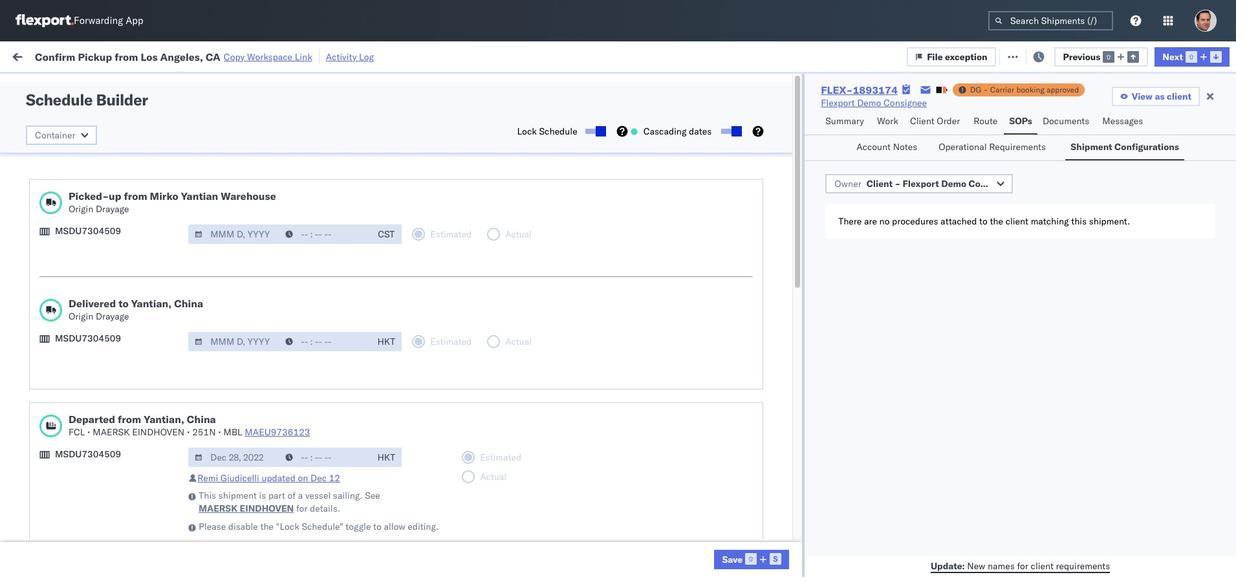 Task type: describe. For each thing, give the bounding box(es) containing it.
0 vertical spatial demo
[[858, 97, 882, 109]]

1 flex-1846748 from the top
[[750, 114, 817, 125]]

2 schedule pickup from los angeles, ca button from the top
[[30, 141, 189, 155]]

account notes
[[857, 141, 918, 153]]

schedule"
[[302, 521, 343, 533]]

"lock
[[276, 521, 299, 533]]

1 hlxu6269489, from the top
[[907, 113, 973, 125]]

departed from yantian, china fcl • maersk eindhoven • 251n • mbl maeu9736123
[[69, 413, 310, 438]]

4 flex-2130387 from the top
[[750, 541, 817, 552]]

work button
[[872, 109, 905, 135]]

1 vertical spatial on
[[298, 472, 308, 484]]

1 ceau7522281, from the top
[[838, 113, 904, 125]]

mirko
[[150, 190, 178, 203]]

ca for fifth schedule pickup from los angeles, ca button from the bottom of the page
[[177, 113, 189, 125]]

3 schedule delivery appointment link from the top
[[30, 369, 159, 382]]

2 test123456 from the top
[[926, 142, 981, 154]]

eindhoven inside the departed from yantian, china fcl • maersk eindhoven • 251n • mbl maeu9736123
[[132, 426, 185, 438]]

5:30 pm pst, jan 30, 2023 for schedule delivery appointment
[[218, 484, 334, 495]]

5:30 for schedule delivery appointment
[[218, 484, 238, 495]]

5:30 pm pst, jan 30, 2023 for schedule pickup from rotterdam, netherlands
[[218, 512, 334, 524]]

1 schedule delivery appointment link from the top
[[30, 169, 159, 182]]

pickup for second schedule pickup from rotterdam, netherlands button from the bottom
[[70, 391, 98, 403]]

2023 down "vessel"
[[312, 512, 334, 524]]

ceau7522281, for schedule delivery appointment
[[838, 170, 904, 182]]

schedule pickup from rotterdam, netherlands link for 2nd schedule pickup from rotterdam, netherlands button
[[30, 504, 194, 530]]

save
[[723, 554, 743, 565]]

5 flex-1846748 from the top
[[750, 227, 817, 239]]

2023 right 23,
[[312, 398, 334, 410]]

container numbers
[[838, 100, 872, 120]]

confirm pickup from los angeles, ca copy workspace link
[[35, 50, 312, 63]]

flex-1893174 link
[[821, 83, 898, 96]]

drayage inside picked-up from mirko yantian warehouse origin drayage
[[96, 203, 129, 215]]

confirm pickup from los angeles, ca button
[[30, 312, 184, 326]]

4 integration from the top
[[593, 484, 637, 495]]

11:00 for 11:00 pm pst, nov 8, 2022
[[218, 227, 244, 239]]

configurations
[[1115, 141, 1180, 153]]

netherlands for 8:30
[[30, 404, 80, 416]]

view as client
[[1132, 91, 1192, 102]]

angeles, for 2nd schedule pickup from los angeles, ca button "schedule pickup from los angeles, ca" link
[[139, 141, 174, 153]]

4 2130387 from the top
[[777, 541, 817, 552]]

toggle
[[346, 521, 371, 533]]

filtered
[[13, 79, 44, 91]]

1 ocean fcl from the top
[[416, 142, 461, 154]]

760
[[239, 50, 255, 62]]

1 vertical spatial the
[[260, 521, 274, 533]]

hlxu8034992 for schedule pickup from los angeles, ca
[[975, 199, 1039, 210]]

pickup for fourth schedule pickup from los angeles, ca button
[[70, 255, 98, 267]]

schedule pickup from los angeles, ca link for third schedule pickup from los angeles, ca button from the bottom of the page
[[30, 198, 189, 211]]

4 11:59 from the top
[[218, 427, 244, 438]]

8:30 for 8:30 pm pst, jan 23, 2023
[[218, 398, 238, 410]]

clearance for 1st upload customs clearance documents link
[[100, 227, 142, 238]]

2 ceau7522281, from the top
[[838, 142, 904, 153]]

4 1846748 from the top
[[777, 199, 817, 211]]

2 lagerfeld from the top
[[723, 398, 761, 410]]

3 • from the left
[[218, 426, 221, 438]]

summary button
[[821, 109, 872, 135]]

1 horizontal spatial exception
[[1033, 50, 1076, 62]]

0 horizontal spatial file exception
[[927, 51, 988, 62]]

disable
[[228, 521, 258, 533]]

MMM D, YYYY text field
[[188, 225, 280, 244]]

2 hkt from the top
[[378, 452, 395, 463]]

activity log
[[326, 51, 374, 62]]

status
[[71, 80, 94, 90]]

import work
[[110, 50, 164, 62]]

this
[[199, 490, 216, 502]]

4 schedule pickup from los angeles, ca button from the top
[[30, 255, 189, 269]]

angeles, for confirm pickup from los angeles, ca link
[[134, 312, 169, 324]]

ca for fourth schedule pickup from los angeles, ca button
[[177, 255, 189, 267]]

angeles, for fourth schedule pickup from los angeles, ca button "schedule pickup from los angeles, ca" link
[[139, 255, 174, 267]]

editing.
[[408, 521, 439, 533]]

previous button
[[1055, 47, 1149, 66]]

12
[[329, 472, 340, 484]]

for for update:
[[1018, 560, 1029, 572]]

to inside delivered to yantian, china origin drayage
[[119, 297, 129, 310]]

6 integration from the top
[[593, 541, 637, 552]]

4 schedule delivery appointment button from the top
[[30, 482, 159, 497]]

omkar savant
[[1096, 142, 1154, 154]]

no
[[880, 216, 890, 227]]

flex-1893174
[[821, 83, 898, 96]]

2 netherlands from the top
[[30, 518, 80, 530]]

los for 2nd schedule pickup from los angeles, ca button
[[122, 141, 136, 153]]

4, for schedule pickup from los angeles, ca
[[304, 199, 313, 211]]

mbl/mawb
[[926, 105, 971, 115]]

3 schedule pickup from los angeles, ca button from the top
[[30, 198, 189, 212]]

batch action button
[[1144, 46, 1228, 66]]

2 schedule delivery appointment link from the top
[[30, 283, 159, 296]]

2 ceau7522281, hlxu6269489, hlxu8034992 from the top
[[838, 142, 1039, 153]]

next
[[1163, 51, 1184, 62]]

30, for schedule delivery appointment
[[295, 484, 309, 495]]

flexport demo consignee
[[821, 97, 927, 109]]

confirm delivery
[[30, 341, 98, 352]]

maeu9408431
[[926, 541, 992, 552]]

2 upload customs clearance documents from the top
[[30, 455, 191, 466]]

confirm for confirm pickup from los angeles, ca copy workspace link
[[35, 50, 75, 63]]

flex-1889466 for schedule delivery appointment
[[750, 284, 817, 296]]

1 vertical spatial flexport
[[903, 178, 940, 190]]

messages button
[[1098, 109, 1151, 135]]

10 resize handle column header from the left
[[1163, 100, 1178, 577]]

2 flex-1846748 from the top
[[750, 142, 817, 154]]

shipment
[[1071, 141, 1113, 153]]

from for third schedule pickup from los angeles, ca button from the bottom of the page's "schedule pickup from los angeles, ca" link
[[101, 198, 120, 210]]

container button
[[26, 126, 97, 145]]

4 schedule delivery appointment from the top
[[30, 483, 159, 495]]

from for confirm pickup from rotterdam, netherlands link
[[95, 534, 114, 545]]

confirm pickup from rotterdam, netherlands
[[30, 534, 163, 558]]

8 ocean fcl from the top
[[416, 512, 461, 524]]

schedule pickup from los angeles, ca for fifth schedule pickup from los angeles, ca button from the bottom of the page
[[30, 113, 189, 125]]

1 11:59 pm pdt, nov 4, 2022 from the top
[[218, 142, 337, 154]]

ca for third schedule pickup from los angeles, ca button from the bottom of the page
[[177, 198, 189, 210]]

container for container
[[35, 129, 75, 141]]

1 vertical spatial documents
[[144, 227, 191, 238]]

there are no procedures attached to the client matching this shipment.
[[839, 216, 1131, 227]]

1 flex-2130387 from the top
[[750, 370, 817, 382]]

3 appointment from the top
[[106, 369, 159, 381]]

4, for schedule delivery appointment
[[304, 171, 313, 182]]

23,
[[295, 398, 309, 410]]

6 lagerfeld from the top
[[723, 541, 761, 552]]

3 integration test account - karl lagerfeld from the top
[[593, 455, 761, 467]]

client inside button
[[1167, 91, 1192, 102]]

china for delivered to yantian, china
[[174, 297, 203, 310]]

container for container numbers
[[838, 100, 872, 110]]

11:00 for 11:00 pm pst, feb 2, 2023
[[218, 541, 244, 552]]

2 hlxu8034992 from the top
[[975, 142, 1039, 153]]

for inside this shipment is part of a vessel sailing. see maersk eindhoven for details.
[[296, 503, 308, 514]]

mbl
[[224, 426, 243, 438]]

0 horizontal spatial exception
[[946, 51, 988, 62]]

5 ocean fcl from the top
[[416, 398, 461, 410]]

upload for first upload customs clearance documents link from the bottom of the page
[[30, 455, 59, 466]]

11:59 pm pdt, nov 4, 2022 for schedule delivery appointment
[[218, 171, 337, 182]]

pdt, for schedule pickup from los angeles, ca
[[262, 199, 283, 211]]

gvcu5265864
[[838, 540, 902, 552]]

7 resize handle column header from the left
[[816, 100, 831, 577]]

3 resize handle column header from the left
[[394, 100, 409, 577]]

owner client - flexport demo consignee
[[835, 178, 1015, 190]]

24, for dec
[[299, 341, 313, 353]]

2 schedule delivery appointment button from the top
[[30, 283, 159, 297]]

4 flex-1846748 from the top
[[750, 199, 817, 211]]

7 ocean fcl from the top
[[416, 484, 461, 495]]

notes
[[893, 141, 918, 153]]

1 resize handle column header from the left
[[195, 100, 211, 577]]

lock
[[517, 126, 537, 137]]

schedule pickup from los angeles, ca link for first schedule pickup from los angeles, ca button from the bottom of the page
[[30, 426, 189, 438]]

2 horizontal spatial to
[[980, 216, 988, 227]]

5 1846748 from the top
[[777, 227, 817, 239]]

route button
[[969, 109, 1005, 135]]

maersk inside this shipment is part of a vessel sailing. see maersk eindhoven for details.
[[199, 503, 238, 514]]

yantian
[[181, 190, 218, 203]]

ceau7522281, for schedule pickup from los angeles, ca
[[838, 199, 904, 210]]

2 vertical spatial to
[[373, 521, 382, 533]]

4 integration test account - karl lagerfeld from the top
[[593, 484, 761, 495]]

ceau7522281, hlxu6269489, hlxu8034992 for schedule delivery appointment
[[838, 170, 1039, 182]]

maersk inside the departed from yantian, china fcl • maersk eindhoven • 251n • mbl maeu9736123
[[93, 426, 130, 438]]

6 resize handle column header from the left
[[707, 100, 722, 577]]

3 flex-2130387 from the top
[[750, 455, 817, 467]]

delivery up delivered
[[70, 284, 104, 295]]

24, for jan
[[301, 427, 315, 438]]

mbl/mawb numbers button
[[920, 103, 1077, 116]]

log
[[359, 51, 374, 62]]

cascading
[[644, 126, 687, 137]]

1 integration test account - karl lagerfeld from the top
[[593, 370, 761, 382]]

booking
[[1017, 85, 1045, 94]]

remi
[[198, 472, 218, 484]]

2 schedule delivery appointment from the top
[[30, 284, 159, 295]]

confirm pickup from rotterdam, netherlands link
[[30, 533, 194, 559]]

2 flex-2130387 from the top
[[750, 398, 817, 410]]

schedule for "schedule pickup from los angeles, ca" link corresponding to fifth schedule pickup from los angeles, ca button from the bottom of the page
[[30, 113, 68, 125]]

flex-1662119
[[750, 427, 817, 438]]

ca for the confirm pickup from los angeles, ca button
[[172, 312, 184, 324]]

5 integration test account - karl lagerfeld from the top
[[593, 512, 761, 524]]

2 karl from the top
[[704, 398, 720, 410]]

205
[[298, 50, 315, 62]]

flex-1889466 for schedule pickup from los angeles, ca
[[750, 256, 817, 268]]

2 ocean fcl from the top
[[416, 171, 461, 182]]

schedule pickup from rotterdam, netherlands for 2nd schedule pickup from rotterdam, netherlands button
[[30, 505, 168, 530]]

ceau7522281, for upload customs clearance documents
[[838, 227, 904, 239]]

work
[[37, 47, 70, 65]]

1 schedule delivery appointment button from the top
[[30, 169, 159, 183]]

jan for schedule delivery appointment
[[279, 484, 293, 495]]

1 horizontal spatial file exception
[[1015, 50, 1076, 62]]

6 ocean fcl from the top
[[416, 455, 461, 467]]

1 schedule delivery appointment from the top
[[30, 170, 159, 182]]

schedule pickup from los angeles, ca for third schedule pickup from los angeles, ca button from the bottom of the page
[[30, 198, 189, 210]]

251n
[[192, 426, 216, 438]]

1662119
[[777, 427, 817, 438]]

this
[[1072, 216, 1087, 227]]

2 1846748 from the top
[[777, 142, 817, 154]]

1 11:59 from the top
[[218, 142, 244, 154]]

upload customs clearance documents button
[[30, 226, 191, 240]]

0 horizontal spatial file
[[927, 51, 943, 62]]

0 vertical spatial dec
[[279, 341, 296, 353]]

schedule pickup from los angeles, ca link for fifth schedule pickup from los angeles, ca button from the bottom of the page
[[30, 112, 189, 125]]

operational
[[939, 141, 987, 153]]

test123456 for upload customs clearance documents
[[926, 227, 981, 239]]

risk
[[268, 50, 283, 62]]

-- : -- -- text field for picked-up from mirko yantian warehouse
[[279, 225, 371, 244]]

delivery down confirm delivery button
[[70, 369, 104, 381]]

numbers for mbl/mawb numbers
[[973, 105, 1005, 115]]

2 vertical spatial client
[[1031, 560, 1054, 572]]

8:30 for 8:30 pm pst, jan 28, 2023
[[218, 455, 238, 467]]

rotterdam, for 11:00 pm pst, feb 2, 2023
[[117, 534, 163, 545]]

2 integration from the top
[[593, 398, 637, 410]]

11 resize handle column header from the left
[[1204, 100, 1219, 577]]

2 vertical spatial documents
[[144, 455, 191, 466]]

5 schedule pickup from los angeles, ca button from the top
[[30, 426, 189, 440]]

3 schedule delivery appointment from the top
[[30, 369, 159, 381]]

schedule pickup from rotterdam, netherlands link for second schedule pickup from rotterdam, netherlands button from the bottom
[[30, 391, 194, 416]]

1 vertical spatial dec
[[311, 472, 327, 484]]

1889466 for confirm pickup from los angeles, ca
[[777, 313, 817, 325]]

import work button
[[105, 41, 169, 71]]

los for first schedule pickup from los angeles, ca button from the bottom of the page
[[122, 426, 136, 438]]

feb
[[284, 541, 300, 552]]

sops
[[1010, 115, 1033, 127]]

hlxu8034992 for schedule delivery appointment
[[975, 170, 1039, 182]]

owner
[[835, 178, 862, 190]]

0 horizontal spatial consignee
[[884, 97, 927, 109]]

warehouse
[[221, 190, 276, 203]]

angeles, for third schedule pickup from los angeles, ca button from the bottom of the page's "schedule pickup from los angeles, ca" link
[[139, 198, 174, 210]]

jan left 28, on the bottom left of the page
[[279, 455, 293, 467]]

maeu9736123
[[245, 426, 310, 438]]

1 4, from the top
[[304, 142, 313, 154]]

2 resize handle column header from the left
[[346, 100, 362, 577]]

cst
[[378, 228, 395, 240]]

5 karl from the top
[[704, 512, 720, 524]]

yantian, for to
[[131, 297, 172, 310]]

1 vertical spatial rotterdam,
[[122, 505, 168, 517]]

schedule for schedule pickup from rotterdam, netherlands link associated with 2nd schedule pickup from rotterdam, netherlands button
[[30, 505, 68, 517]]

departed
[[69, 413, 115, 426]]

1 upload customs clearance documents link from the top
[[30, 226, 191, 239]]

3 -- : -- -- text field from the top
[[279, 448, 371, 467]]

view as client button
[[1112, 87, 1200, 106]]

3 flex-1846748 from the top
[[750, 171, 817, 182]]

2023 right 2,
[[313, 541, 336, 552]]

update: new names for client requirements
[[931, 560, 1111, 572]]

hlxu6269489, for upload customs clearance documents
[[907, 227, 973, 239]]

schedule for "schedule pickup from los angeles, ca" link corresponding to first schedule pickup from los angeles, ca button from the bottom of the page
[[30, 426, 68, 438]]

see
[[365, 490, 380, 502]]

3 schedule delivery appointment button from the top
[[30, 369, 159, 383]]

1 karl from the top
[[704, 370, 720, 382]]

schedule builder
[[26, 90, 148, 109]]

snoozed
[[271, 80, 301, 90]]

hlxu6269489, for schedule delivery appointment
[[907, 170, 973, 182]]

11:59 pm pdt, nov 4, 2022 for schedule pickup from los angeles, ca
[[218, 199, 337, 211]]

mmm d, yyyy text field for 1st -- : -- -- text box from the bottom of the page
[[188, 448, 280, 467]]

1 • from the left
[[87, 426, 90, 438]]

message
[[174, 50, 211, 62]]

sops button
[[1005, 109, 1038, 135]]

2 schedule pickup from rotterdam, netherlands button from the top
[[30, 504, 194, 532]]

customs for 1st upload customs clearance documents link
[[62, 227, 98, 238]]

2 appointment from the top
[[106, 284, 159, 295]]

: for status
[[94, 80, 96, 90]]

my work
[[13, 47, 70, 65]]

schedule for third schedule pickup from los angeles, ca button from the bottom of the page's "schedule pickup from los angeles, ca" link
[[30, 198, 68, 210]]

1 lagerfeld from the top
[[723, 370, 761, 382]]

1 1846748 from the top
[[777, 114, 817, 125]]

client order button
[[905, 109, 969, 135]]

from inside picked-up from mirko yantian warehouse origin drayage
[[124, 190, 147, 203]]



Task type: vqa. For each thing, say whether or not it's contained in the screenshot.
Schedule Pickup from Rotterdam, Netherlands for 2nd Schedule Pickup from Rotterdam, Netherlands link from the top of the page
yes



Task type: locate. For each thing, give the bounding box(es) containing it.
origin inside delivered to yantian, china origin drayage
[[69, 311, 93, 322]]

1 vertical spatial client
[[867, 178, 893, 190]]

copy
[[224, 51, 245, 62]]

30, right part
[[295, 484, 309, 495]]

pickup for first schedule pickup from los angeles, ca button from the bottom of the page
[[70, 426, 98, 438]]

0 vertical spatial -- : -- -- text field
[[279, 225, 371, 244]]

jan left a
[[279, 484, 293, 495]]

vessel
[[305, 490, 331, 502]]

appointment up departed
[[106, 369, 159, 381]]

0 vertical spatial maersk
[[93, 426, 130, 438]]

schedule pickup from los angeles, ca
[[30, 113, 189, 125], [30, 141, 189, 153], [30, 198, 189, 210], [30, 255, 189, 267], [30, 426, 189, 438]]

gaurav
[[1096, 114, 1125, 125]]

flex-1846748 button
[[729, 110, 819, 128], [729, 110, 819, 128], [729, 139, 819, 157], [729, 139, 819, 157], [729, 167, 819, 185], [729, 167, 819, 185], [729, 196, 819, 214], [729, 196, 819, 214], [729, 224, 819, 242], [729, 224, 819, 242]]

flex-2130384 down flex-1662119 at the right of the page
[[750, 484, 817, 495]]

• down departed
[[87, 426, 90, 438]]

snoozed : no
[[271, 80, 317, 90]]

0 vertical spatial container
[[838, 100, 872, 110]]

numbers inside mbl/mawb numbers button
[[973, 105, 1005, 115]]

shipment.
[[1090, 216, 1131, 227]]

2023 up details.
[[312, 484, 334, 495]]

requirements
[[1056, 560, 1111, 572]]

from for confirm pickup from los angeles, ca link
[[95, 312, 114, 324]]

from for 2nd schedule pickup from los angeles, ca button "schedule pickup from los angeles, ca" link
[[101, 141, 120, 153]]

exception up approved
[[1033, 50, 1076, 62]]

5:30 pm pst, jan 30, 2023
[[218, 484, 334, 495], [218, 512, 334, 524]]

5:30 for schedule pickup from rotterdam, netherlands
[[218, 512, 238, 524]]

0 vertical spatial customs
[[62, 227, 98, 238]]

container down workitem
[[35, 129, 75, 141]]

0 vertical spatial 24,
[[299, 341, 313, 353]]

4 flex-1889466 from the top
[[750, 341, 817, 353]]

1 horizontal spatial demo
[[942, 178, 967, 190]]

pickup for fifth schedule pickup from los angeles, ca button from the bottom of the page
[[70, 113, 98, 125]]

24, up 23,
[[299, 341, 313, 353]]

1 8:30 from the top
[[218, 398, 238, 410]]

cascading dates
[[644, 126, 712, 137]]

delivery inside button
[[65, 341, 98, 352]]

confirm inside confirm delivery link
[[30, 341, 63, 352]]

9 resize handle column header from the left
[[1074, 100, 1090, 577]]

flex-2130384 up save button
[[750, 512, 817, 524]]

hlxu8034992
[[975, 113, 1039, 125], [975, 142, 1039, 153], [975, 170, 1039, 182], [975, 199, 1039, 210], [975, 227, 1039, 239]]

ceau7522281, down account notes button on the top of the page
[[838, 170, 904, 182]]

3 ocean fcl from the top
[[416, 227, 461, 239]]

fcl inside the departed from yantian, china fcl • maersk eindhoven • 251n • mbl maeu9736123
[[69, 426, 85, 438]]

1 horizontal spatial eindhoven
[[240, 503, 294, 514]]

jan for schedule pickup from los angeles, ca
[[284, 427, 299, 438]]

2022
[[315, 142, 337, 154], [315, 171, 337, 182], [315, 199, 337, 211], [314, 227, 337, 239], [315, 341, 337, 353]]

workspace
[[247, 51, 293, 62]]

1 horizontal spatial for
[[296, 503, 308, 514]]

1 mmm d, yyyy text field from the top
[[188, 332, 280, 351]]

upload customs clearance documents link down up
[[30, 226, 191, 239]]

test123456
[[926, 114, 981, 125], [926, 142, 981, 154], [926, 171, 981, 182], [926, 199, 981, 211], [926, 227, 981, 239]]

file up dg - carrier booking approved on the top right of the page
[[1015, 50, 1031, 62]]

schedule delivery appointment link up delivered
[[30, 283, 159, 296]]

file exception up dg
[[927, 51, 988, 62]]

3 1889466 from the top
[[777, 313, 817, 325]]

upload customs clearance documents link down departed
[[30, 454, 191, 467]]

1 horizontal spatial file
[[1015, 50, 1031, 62]]

2023 right 28, on the bottom left of the page
[[312, 455, 334, 467]]

1 flex-1889466 from the top
[[750, 256, 817, 268]]

11:00 down disable
[[218, 541, 244, 552]]

1 vertical spatial 5:30 pm pst, jan 30, 2023
[[218, 512, 334, 524]]

schedule for fourth schedule pickup from los angeles, ca button "schedule pickup from los angeles, ca" link
[[30, 255, 68, 267]]

0 vertical spatial documents
[[1043, 115, 1090, 127]]

pickup for third schedule pickup from los angeles, ca button from the bottom of the page
[[70, 198, 98, 210]]

china inside the departed from yantian, china fcl • maersk eindhoven • 251n • mbl maeu9736123
[[187, 413, 216, 426]]

schedule delivery appointment
[[30, 170, 159, 182], [30, 284, 159, 295], [30, 369, 159, 381], [30, 483, 159, 495]]

flexport up summary
[[821, 97, 855, 109]]

ceau7522281, down flexport demo consignee
[[838, 113, 904, 125]]

maersk down "this"
[[199, 503, 238, 514]]

demo down 1893174 at the top of the page
[[858, 97, 882, 109]]

as
[[1155, 91, 1165, 102]]

consignee up work button
[[884, 97, 927, 109]]

work inside "button"
[[141, 50, 164, 62]]

1 vertical spatial container
[[35, 129, 75, 141]]

pickup for 2nd schedule pickup from los angeles, ca button
[[70, 141, 98, 153]]

confirm inside confirm pickup from los angeles, ca link
[[30, 312, 63, 324]]

schedule delivery appointment button up confirm pickup from rotterdam, netherlands
[[30, 482, 159, 497]]

activity log button
[[326, 49, 374, 64]]

msdu7304509 for departed from yantian, china
[[55, 448, 121, 460]]

5 ceau7522281, hlxu6269489, hlxu8034992 from the top
[[838, 227, 1039, 239]]

by:
[[47, 79, 59, 91]]

jan down of
[[279, 512, 293, 524]]

msdu7304509 down departed
[[55, 448, 121, 460]]

client right owner
[[867, 178, 893, 190]]

appointment up delivered to yantian, china origin drayage
[[106, 284, 159, 295]]

activity
[[326, 51, 357, 62]]

please disable the "lock schedule" toggle to allow editing.
[[199, 521, 439, 533]]

1 origin from the top
[[69, 203, 93, 215]]

1846748
[[777, 114, 817, 125], [777, 142, 817, 154], [777, 171, 817, 182], [777, 199, 817, 211], [777, 227, 817, 239]]

2 vertical spatial pdt,
[[262, 199, 283, 211]]

account
[[857, 141, 891, 153], [659, 370, 693, 382], [659, 398, 693, 410], [659, 455, 693, 467], [659, 484, 693, 495], [659, 512, 693, 524], [659, 541, 693, 552]]

jan up 28, on the bottom left of the page
[[284, 427, 299, 438]]

2 : from the left
[[301, 80, 303, 90]]

consignee down the operational requirements "button"
[[969, 178, 1015, 190]]

dg - carrier booking approved
[[971, 85, 1080, 94]]

1 vertical spatial netherlands
[[30, 518, 80, 530]]

11:00
[[218, 227, 244, 239], [218, 541, 244, 552]]

1 horizontal spatial •
[[187, 426, 190, 438]]

dec left 12
[[311, 472, 327, 484]]

1 vertical spatial upload customs clearance documents
[[30, 455, 191, 466]]

2130384 up save button
[[777, 512, 817, 524]]

the right attached
[[990, 216, 1004, 227]]

2 -- : -- -- text field from the top
[[279, 332, 371, 351]]

1 horizontal spatial dec
[[311, 472, 327, 484]]

numbers
[[973, 105, 1005, 115], [838, 111, 870, 120]]

None checkbox
[[585, 129, 604, 134], [722, 129, 740, 134], [585, 129, 604, 134], [722, 129, 740, 134]]

on right 205
[[317, 50, 328, 62]]

11:00 pm pst, nov 8, 2022
[[218, 227, 337, 239]]

2 integration test account - karl lagerfeld from the top
[[593, 398, 761, 410]]

schedule pickup from los angeles, ca for fourth schedule pickup from los angeles, ca button
[[30, 255, 189, 267]]

lock schedule
[[517, 126, 578, 137]]

from inside the departed from yantian, china fcl • maersk eindhoven • 251n • mbl maeu9736123
[[118, 413, 141, 426]]

import
[[110, 50, 139, 62]]

3 hlxu6269489, from the top
[[907, 170, 973, 182]]

route
[[974, 115, 998, 127]]

ca for 2nd schedule pickup from los angeles, ca button
[[177, 141, 189, 153]]

schedule for fourth "schedule delivery appointment" link
[[30, 483, 68, 495]]

to up confirm pickup from los angeles, ca link
[[119, 297, 129, 310]]

1 vertical spatial schedule pickup from rotterdam, netherlands link
[[30, 504, 194, 530]]

schedule delivery appointment link up picked-
[[30, 169, 159, 182]]

hlxu6269489, for schedule pickup from los angeles, ca
[[907, 199, 973, 210]]

origin inside picked-up from mirko yantian warehouse origin drayage
[[69, 203, 93, 215]]

china inside delivered to yantian, china origin drayage
[[174, 297, 203, 310]]

4 schedule pickup from los angeles, ca from the top
[[30, 255, 189, 267]]

delivery down the confirm pickup from los angeles, ca button
[[65, 341, 98, 352]]

24, up 28, on the bottom left of the page
[[301, 427, 315, 438]]

schedule delivery appointment up confirm pickup from rotterdam, netherlands
[[30, 483, 159, 495]]

0 vertical spatial rotterdam,
[[122, 391, 168, 403]]

1 flex-2130384 from the top
[[750, 484, 817, 495]]

1 schedule pickup from rotterdam, netherlands from the top
[[30, 391, 168, 416]]

2 vertical spatial rotterdam,
[[117, 534, 163, 545]]

1 vertical spatial consignee
[[969, 178, 1015, 190]]

1 schedule pickup from rotterdam, netherlands link from the top
[[30, 391, 194, 416]]

1 vertical spatial flex-2130384
[[750, 512, 817, 524]]

0 vertical spatial schedule pickup from rotterdam, netherlands button
[[30, 391, 194, 418]]

0 vertical spatial 11:00
[[218, 227, 244, 239]]

delivery for 5:30
[[70, 483, 104, 495]]

dec right am on the left bottom of the page
[[279, 341, 296, 353]]

upload customs clearance documents down up
[[30, 227, 191, 238]]

documents down the departed from yantian, china fcl • maersk eindhoven • 251n • mbl maeu9736123
[[144, 455, 191, 466]]

1 horizontal spatial :
[[301, 80, 303, 90]]

nov for schedule pickup from los angeles, ca
[[285, 199, 302, 211]]

1 horizontal spatial maersk
[[199, 503, 238, 514]]

1 vertical spatial customs
[[62, 455, 98, 466]]

0 horizontal spatial for
[[124, 80, 135, 90]]

los for fifth schedule pickup from los angeles, ca button from the bottom of the page
[[122, 113, 136, 125]]

clearance inside upload customs clearance documents button
[[100, 227, 142, 238]]

upload inside upload customs clearance documents button
[[30, 227, 59, 238]]

1 vertical spatial upload
[[30, 455, 59, 466]]

1 vertical spatial pdt,
[[262, 171, 283, 182]]

1 vertical spatial clearance
[[100, 455, 142, 466]]

0 vertical spatial for
[[124, 80, 135, 90]]

3 schedule pickup from los angeles, ca from the top
[[30, 198, 189, 210]]

maersk down departed
[[93, 426, 130, 438]]

schedule delivery appointment button up confirm pickup from los angeles, ca
[[30, 283, 159, 297]]

2 flex-2130384 from the top
[[750, 512, 817, 524]]

the left "lock
[[260, 521, 274, 533]]

: left no
[[301, 80, 303, 90]]

clearance down up
[[100, 227, 142, 238]]

exception
[[1033, 50, 1076, 62], [946, 51, 988, 62]]

requirements
[[990, 141, 1046, 153]]

0 horizontal spatial numbers
[[838, 111, 870, 120]]

2130384 for schedule delivery appointment
[[777, 484, 817, 495]]

0 vertical spatial the
[[990, 216, 1004, 227]]

on
[[317, 50, 328, 62], [298, 472, 308, 484]]

flexport. image
[[16, 14, 74, 27]]

update:
[[931, 560, 965, 572]]

8,
[[303, 227, 312, 239]]

flex-1662119 button
[[729, 424, 819, 442], [729, 424, 819, 442]]

pickup inside confirm pickup from rotterdam, netherlands
[[65, 534, 93, 545]]

ready
[[99, 80, 122, 90]]

24,
[[299, 341, 313, 353], [301, 427, 315, 438]]

numbers inside container numbers
[[838, 111, 870, 120]]

schedule pickup from los angeles, ca link for fourth schedule pickup from los angeles, ca button
[[30, 255, 189, 268]]

delivery for 6:00
[[65, 341, 98, 352]]

documents button
[[1038, 109, 1098, 135]]

to right attached
[[980, 216, 988, 227]]

2 mmm d, yyyy text field from the top
[[188, 448, 280, 467]]

0 horizontal spatial client
[[867, 178, 893, 190]]

0 horizontal spatial the
[[260, 521, 274, 533]]

0 vertical spatial eindhoven
[[132, 426, 185, 438]]

1 horizontal spatial numbers
[[973, 105, 1005, 115]]

5:30
[[218, 484, 238, 495], [218, 512, 238, 524]]

3 pdt, from the top
[[262, 199, 283, 211]]

1 vertical spatial mmm d, yyyy text field
[[188, 448, 280, 467]]

0 vertical spatial china
[[174, 297, 203, 310]]

shipment configurations
[[1071, 141, 1180, 153]]

delivery up confirm pickup from rotterdam, netherlands
[[70, 483, 104, 495]]

1 horizontal spatial on
[[317, 50, 328, 62]]

2130384
[[777, 484, 817, 495], [777, 512, 817, 524]]

1 horizontal spatial client
[[1031, 560, 1054, 572]]

1 vertical spatial client
[[1006, 216, 1029, 227]]

for down a
[[296, 503, 308, 514]]

: left "ready" in the left top of the page
[[94, 80, 96, 90]]

0 horizontal spatial •
[[87, 426, 90, 438]]

1 schedule pickup from los angeles, ca from the top
[[30, 113, 189, 125]]

yantian, inside the departed from yantian, china fcl • maersk eindhoven • 251n • mbl maeu9736123
[[144, 413, 184, 426]]

2 1889466 from the top
[[777, 284, 817, 296]]

client left matching
[[1006, 216, 1029, 227]]

1 horizontal spatial to
[[373, 521, 382, 533]]

5:30 down shipment
[[218, 512, 238, 524]]

work,
[[137, 80, 157, 90]]

numbers down flexport demo consignee
[[838, 111, 870, 120]]

for for status
[[124, 80, 135, 90]]

flex-2130384 for schedule delivery appointment
[[750, 484, 817, 495]]

from for "schedule pickup from los angeles, ca" link corresponding to first schedule pickup from los angeles, ca button from the bottom of the page
[[101, 426, 120, 438]]

3 flex-1889466 from the top
[[750, 313, 817, 325]]

3 1846748 from the top
[[777, 171, 817, 182]]

1 vertical spatial schedule pickup from rotterdam, netherlands
[[30, 505, 168, 530]]

carrier
[[991, 85, 1015, 94]]

schedule delivery appointment link down confirm delivery button
[[30, 369, 159, 382]]

msdu7304509 for delivered to yantian, china
[[55, 333, 121, 344]]

0 horizontal spatial work
[[141, 50, 164, 62]]

4 ceau7522281, hlxu6269489, hlxu8034992 from the top
[[838, 199, 1039, 210]]

operational requirements
[[939, 141, 1046, 153]]

jan for schedule pickup from rotterdam, netherlands
[[279, 512, 293, 524]]

1 vertical spatial -- : -- -- text field
[[279, 332, 371, 351]]

schedule for schedule pickup from rotterdam, netherlands link corresponding to second schedule pickup from rotterdam, netherlands button from the bottom
[[30, 391, 68, 403]]

client left requirements
[[1031, 560, 1054, 572]]

schedule delivery appointment button down confirm delivery button
[[30, 369, 159, 383]]

1 vertical spatial hkt
[[378, 452, 395, 463]]

file exception down search shipments (/) text box
[[1015, 50, 1076, 62]]

2 horizontal spatial client
[[1167, 91, 1192, 102]]

eindhoven
[[132, 426, 185, 438], [240, 503, 294, 514]]

schedule delivery appointment link up confirm pickup from rotterdam, netherlands
[[30, 482, 159, 495]]

2 vertical spatial 11:59 pm pdt, nov 4, 2022
[[218, 199, 337, 211]]

2 horizontal spatial for
[[1018, 560, 1029, 572]]

5 integration from the top
[[593, 512, 637, 524]]

1 5:30 pm pst, jan 30, 2023 from the top
[[218, 484, 334, 495]]

karl
[[704, 370, 720, 382], [704, 398, 720, 410], [704, 455, 720, 467], [704, 484, 720, 495], [704, 512, 720, 524], [704, 541, 720, 552]]

0 horizontal spatial demo
[[858, 97, 882, 109]]

1 horizontal spatial the
[[990, 216, 1004, 227]]

1 horizontal spatial flexport
[[903, 178, 940, 190]]

1 pdt, from the top
[[262, 142, 283, 154]]

• left the mbl
[[218, 426, 221, 438]]

numbers for container numbers
[[838, 111, 870, 120]]

flexport inside flexport demo consignee link
[[821, 97, 855, 109]]

work right import
[[141, 50, 164, 62]]

container down flex-1893174 'link'
[[838, 100, 872, 110]]

2 upload customs clearance documents link from the top
[[30, 454, 191, 467]]

schedule pickup from los angeles, ca down departed
[[30, 426, 189, 438]]

confirm for confirm pickup from rotterdam, netherlands
[[30, 534, 63, 545]]

yantian, for from
[[144, 413, 184, 426]]

1 vertical spatial 30,
[[295, 512, 309, 524]]

0 vertical spatial mmm d, yyyy text field
[[188, 332, 280, 351]]

origin down picked-
[[69, 203, 93, 215]]

batch
[[1164, 50, 1189, 62]]

china for departed from yantian, china
[[187, 413, 216, 426]]

1 vertical spatial to
[[119, 297, 129, 310]]

work inside button
[[878, 115, 899, 127]]

flex-
[[821, 83, 853, 96], [750, 114, 777, 125], [750, 142, 777, 154], [750, 171, 777, 182], [750, 199, 777, 211], [750, 227, 777, 239], [750, 256, 777, 268], [750, 284, 777, 296], [750, 313, 777, 325], [750, 341, 777, 353], [750, 370, 777, 382], [750, 398, 777, 410], [750, 427, 777, 438], [750, 455, 777, 467], [750, 484, 777, 495], [750, 512, 777, 524], [750, 541, 777, 552]]

schedule for third "schedule delivery appointment" link from the top
[[30, 369, 68, 381]]

app
[[126, 15, 143, 27]]

from for schedule pickup from rotterdam, netherlands link associated with 2nd schedule pickup from rotterdam, netherlands button
[[101, 505, 120, 517]]

maeu9736123 button
[[245, 426, 310, 438]]

flexport up procedures on the top right of page
[[903, 178, 940, 190]]

3 2130387 from the top
[[777, 455, 817, 467]]

rotterdam, inside confirm pickup from rotterdam, netherlands
[[117, 534, 163, 545]]

documents down approved
[[1043, 115, 1090, 127]]

confirm inside confirm pickup from rotterdam, netherlands
[[30, 534, 63, 545]]

los for the confirm pickup from los angeles, ca button
[[117, 312, 131, 324]]

schedule pickup from rotterdam, netherlands button
[[30, 391, 194, 418], [30, 504, 194, 532]]

confirm pickup from los angeles, ca link
[[30, 312, 184, 325]]

0 vertical spatial origin
[[69, 203, 93, 215]]

1 msdu7304509 from the top
[[55, 225, 121, 237]]

8:30 up giudicelli
[[218, 455, 238, 467]]

dates
[[689, 126, 712, 137]]

schedule pickup from los angeles, ca down builder
[[30, 113, 189, 125]]

1 2130387 from the top
[[777, 370, 817, 382]]

2 11:59 from the top
[[218, 171, 244, 182]]

lagerfeld
[[723, 370, 761, 382], [723, 398, 761, 410], [723, 455, 761, 467], [723, 484, 761, 495], [723, 512, 761, 524], [723, 541, 761, 552]]

eindhoven left 251n
[[132, 426, 185, 438]]

2 vertical spatial msdu7304509
[[55, 448, 121, 460]]

1 upload customs clearance documents from the top
[[30, 227, 191, 238]]

1 vertical spatial eindhoven
[[240, 503, 294, 514]]

from for schedule pickup from rotterdam, netherlands link corresponding to second schedule pickup from rotterdam, netherlands button from the bottom
[[101, 391, 120, 403]]

of
[[288, 490, 296, 502]]

4 1889466 from the top
[[777, 341, 817, 353]]

4 lagerfeld from the top
[[723, 484, 761, 495]]

sailing.
[[333, 490, 363, 502]]

0 vertical spatial schedule pickup from rotterdam, netherlands
[[30, 391, 168, 416]]

Search Work text field
[[801, 46, 942, 66]]

-- : -- -- text field for delivered to yantian, china
[[279, 332, 371, 351]]

4 resize handle column header from the left
[[482, 100, 498, 577]]

builder
[[96, 90, 148, 109]]

0 vertical spatial client
[[1167, 91, 1192, 102]]

yantian, inside delivered to yantian, china origin drayage
[[131, 297, 172, 310]]

6 integration test account - karl lagerfeld from the top
[[593, 541, 761, 552]]

1 vertical spatial 5:30
[[218, 512, 238, 524]]

confirm for confirm pickup from los angeles, ca
[[30, 312, 63, 324]]

3 msdu7304509 from the top
[[55, 448, 121, 460]]

1 vertical spatial upload customs clearance documents link
[[30, 454, 191, 467]]

china
[[174, 297, 203, 310], [187, 413, 216, 426]]

0 vertical spatial schedule pickup from rotterdam, netherlands link
[[30, 391, 194, 416]]

0 horizontal spatial maersk
[[93, 426, 130, 438]]

upload for 1st upload customs clearance documents link
[[30, 227, 59, 238]]

mmm d, yyyy text field for delivered to yantian, china -- : -- -- text box
[[188, 332, 280, 351]]

2022 for from
[[315, 199, 337, 211]]

5 ceau7522281, from the top
[[838, 227, 904, 239]]

link
[[295, 51, 312, 62]]

2 msdu7304509 from the top
[[55, 333, 121, 344]]

from inside confirm pickup from rotterdam, netherlands
[[95, 534, 114, 545]]

schedule delivery appointment up delivered
[[30, 284, 159, 295]]

flex-2130384 for schedule pickup from rotterdam, netherlands
[[750, 512, 817, 524]]

in
[[194, 80, 201, 90]]

0 horizontal spatial :
[[94, 80, 96, 90]]

drayage inside delivered to yantian, china origin drayage
[[96, 311, 129, 322]]

at
[[258, 50, 266, 62]]

5 resize handle column header from the left
[[571, 100, 586, 577]]

on down 28, on the bottom left of the page
[[298, 472, 308, 484]]

6 karl from the top
[[704, 541, 720, 552]]

0 vertical spatial upload customs clearance documents link
[[30, 226, 191, 239]]

1 hlxu8034992 from the top
[[975, 113, 1039, 125]]

save button
[[715, 550, 790, 570]]

for right names
[[1018, 560, 1029, 572]]

client
[[1167, 91, 1192, 102], [1006, 216, 1029, 227], [1031, 560, 1054, 572]]

netherlands inside confirm pickup from rotterdam, netherlands
[[30, 547, 80, 558]]

copy workspace link button
[[224, 51, 312, 62]]

4 schedule pickup from los angeles, ca link from the top
[[30, 255, 189, 268]]

schedule pickup from los angeles, ca for 2nd schedule pickup from los angeles, ca button
[[30, 141, 189, 153]]

4 schedule delivery appointment link from the top
[[30, 482, 159, 495]]

1 vertical spatial yantian,
[[144, 413, 184, 426]]

8 resize handle column header from the left
[[904, 100, 920, 577]]

file
[[1015, 50, 1031, 62], [927, 51, 943, 62]]

origin down delivered
[[69, 311, 93, 322]]

1 vertical spatial drayage
[[96, 311, 129, 322]]

1 test123456 from the top
[[926, 114, 981, 125]]

no
[[306, 80, 317, 90]]

ceau7522281, hlxu6269489, hlxu8034992 for schedule pickup from los angeles, ca
[[838, 199, 1039, 210]]

for
[[124, 80, 135, 90], [296, 503, 308, 514], [1018, 560, 1029, 572]]

6:00 am pst, dec 24, 2022
[[218, 341, 337, 353]]

2022 for clearance
[[314, 227, 337, 239]]

schedule pickup from los angeles, ca link for 2nd schedule pickup from los angeles, ca button
[[30, 141, 189, 154]]

2023 up 12
[[317, 427, 340, 438]]

msdu7304509 down the confirm pickup from los angeles, ca button
[[55, 333, 121, 344]]

drayage down delivered
[[96, 311, 129, 322]]

1 netherlands from the top
[[30, 404, 80, 416]]

msdu7304509 down picked-
[[55, 225, 121, 237]]

confirm pickup from rotterdam, netherlands button
[[30, 533, 194, 560]]

eindhoven inside this shipment is part of a vessel sailing. see maersk eindhoven for details.
[[240, 503, 294, 514]]

customs for first upload customs clearance documents link from the bottom of the page
[[62, 455, 98, 466]]

1 schedule pickup from rotterdam, netherlands button from the top
[[30, 391, 194, 418]]

1 appointment from the top
[[106, 170, 159, 182]]

2022 for appointment
[[315, 171, 337, 182]]

0 vertical spatial consignee
[[884, 97, 927, 109]]

3 4, from the top
[[304, 199, 313, 211]]

documents down picked-up from mirko yantian warehouse origin drayage in the left of the page
[[144, 227, 191, 238]]

1 ceau7522281, hlxu6269489, hlxu8034992 from the top
[[838, 113, 1039, 125]]

demo up attached
[[942, 178, 967, 190]]

shipment configurations button
[[1066, 135, 1185, 160]]

ca for first schedule pickup from los angeles, ca button from the bottom of the page
[[177, 426, 189, 438]]

1 vertical spatial schedule pickup from rotterdam, netherlands button
[[30, 504, 194, 532]]

confirm for confirm delivery
[[30, 341, 63, 352]]

progress
[[203, 80, 235, 90]]

4 appointment from the top
[[106, 483, 159, 495]]

11:00 down warehouse
[[218, 227, 244, 239]]

1 vertical spatial demo
[[942, 178, 967, 190]]

2 5:30 from the top
[[218, 512, 238, 524]]

3 integration from the top
[[593, 455, 637, 467]]

0 vertical spatial 30,
[[295, 484, 309, 495]]

flexport
[[821, 97, 855, 109], [903, 178, 940, 190]]

clearance for first upload customs clearance documents link from the bottom of the page
[[100, 455, 142, 466]]

:
[[94, 80, 96, 90], [301, 80, 303, 90]]

ceau7522281, down work button
[[838, 142, 904, 153]]

2 horizontal spatial •
[[218, 426, 221, 438]]

account inside button
[[857, 141, 891, 153]]

0 horizontal spatial container
[[35, 129, 75, 141]]

up
[[109, 190, 121, 203]]

client left order
[[910, 115, 935, 127]]

0 horizontal spatial flexport
[[821, 97, 855, 109]]

delivery up picked-
[[70, 170, 104, 182]]

30, down a
[[295, 512, 309, 524]]

0 horizontal spatial client
[[1006, 216, 1029, 227]]

pdt, for schedule delivery appointment
[[262, 171, 283, 182]]

netherlands for 11:00
[[30, 547, 80, 558]]

0 vertical spatial flex-2130384
[[750, 484, 817, 495]]

• left 251n
[[187, 426, 190, 438]]

to
[[980, 216, 988, 227], [119, 297, 129, 310], [373, 521, 382, 533]]

0 vertical spatial pdt,
[[262, 142, 283, 154]]

upload customs clearance documents down departed
[[30, 455, 191, 466]]

4 karl from the top
[[704, 484, 720, 495]]

jan
[[279, 398, 293, 410], [284, 427, 299, 438], [279, 455, 293, 467], [279, 484, 293, 495], [279, 512, 293, 524]]

3 11:59 from the top
[[218, 199, 244, 211]]

angeles, for "schedule pickup from los angeles, ca" link corresponding to first schedule pickup from los angeles, ca button from the bottom of the page
[[139, 426, 174, 438]]

MMM D, YYYY text field
[[188, 332, 280, 351], [188, 448, 280, 467]]

customs down picked-
[[62, 227, 98, 238]]

pdt,
[[262, 142, 283, 154], [262, 171, 283, 182], [262, 199, 283, 211]]

-- : -- -- text field
[[279, 225, 371, 244], [279, 332, 371, 351], [279, 448, 371, 467]]

appointment up confirm pickup from rotterdam, netherlands link
[[106, 483, 159, 495]]

los for third schedule pickup from los angeles, ca button from the bottom of the page
[[122, 198, 136, 210]]

los for fourth schedule pickup from los angeles, ca button
[[122, 255, 136, 267]]

1 1889466 from the top
[[777, 256, 817, 268]]

test123456 for schedule delivery appointment
[[926, 171, 981, 182]]

exception up dg
[[946, 51, 988, 62]]

work down flexport demo consignee
[[878, 115, 899, 127]]

: for snoozed
[[301, 80, 303, 90]]

pickup for 2nd schedule pickup from rotterdam, netherlands button
[[70, 505, 98, 517]]

schedule for second "schedule delivery appointment" link
[[30, 284, 68, 295]]

client inside button
[[910, 115, 935, 127]]

eindhoven down is
[[240, 503, 294, 514]]

test123456 for schedule pickup from los angeles, ca
[[926, 199, 981, 211]]

30,
[[295, 484, 309, 495], [295, 512, 309, 524]]

appointment up up
[[106, 170, 159, 182]]

1 vertical spatial china
[[187, 413, 216, 426]]

rotterdam, for 8:30 pm pst, jan 23, 2023
[[122, 391, 168, 403]]

approved
[[1047, 85, 1080, 94]]

container inside button
[[838, 100, 872, 110]]

to left the allow
[[373, 521, 382, 533]]

0 vertical spatial upload customs clearance documents
[[30, 227, 191, 238]]

forwarding
[[74, 15, 123, 27]]

schedule pickup from los angeles, ca for first schedule pickup from los angeles, ca button from the bottom of the page
[[30, 426, 189, 438]]

this shipment is part of a vessel sailing. see maersk eindhoven for details.
[[199, 490, 380, 514]]

procedures
[[893, 216, 939, 227]]

from for "schedule pickup from los angeles, ca" link corresponding to fifth schedule pickup from los angeles, ca button from the bottom of the page
[[101, 113, 120, 125]]

resize handle column header
[[195, 100, 211, 577], [346, 100, 362, 577], [394, 100, 409, 577], [482, 100, 498, 577], [571, 100, 586, 577], [707, 100, 722, 577], [816, 100, 831, 577], [904, 100, 920, 577], [1074, 100, 1090, 577], [1163, 100, 1178, 577], [1204, 100, 1219, 577]]

1 schedule pickup from los angeles, ca button from the top
[[30, 112, 189, 127]]

container inside button
[[35, 129, 75, 141]]

pickup for confirm pickup from rotterdam, netherlands button
[[65, 534, 93, 545]]

2130384 for schedule pickup from rotterdam, netherlands
[[777, 512, 817, 524]]

schedule delivery appointment down confirm delivery button
[[30, 369, 159, 381]]

3 karl from the top
[[704, 455, 720, 467]]

schedule for 2nd schedule pickup from los angeles, ca button "schedule pickup from los angeles, ca" link
[[30, 141, 68, 153]]

1 horizontal spatial consignee
[[969, 178, 1015, 190]]

0 vertical spatial yantian,
[[131, 297, 172, 310]]

1 vertical spatial work
[[878, 115, 899, 127]]

maersk eindhoven link
[[199, 502, 294, 515]]

2 hlxu6269489, from the top
[[907, 142, 973, 153]]

remi giudicelli updated on dec 12 button
[[198, 472, 340, 484]]

3 netherlands from the top
[[30, 547, 80, 558]]

Search Shipments (/) text field
[[989, 11, 1114, 30]]

confirm delivery link
[[30, 340, 98, 353]]

1 vertical spatial msdu7304509
[[55, 333, 121, 344]]

1 2130384 from the top
[[777, 484, 817, 495]]

customs inside button
[[62, 227, 98, 238]]

4,
[[304, 142, 313, 154], [304, 171, 313, 182], [304, 199, 313, 211]]

8:30 pm pst, jan 23, 2023
[[218, 398, 334, 410]]

jan left 23,
[[279, 398, 293, 410]]

2 2130384 from the top
[[777, 512, 817, 524]]



